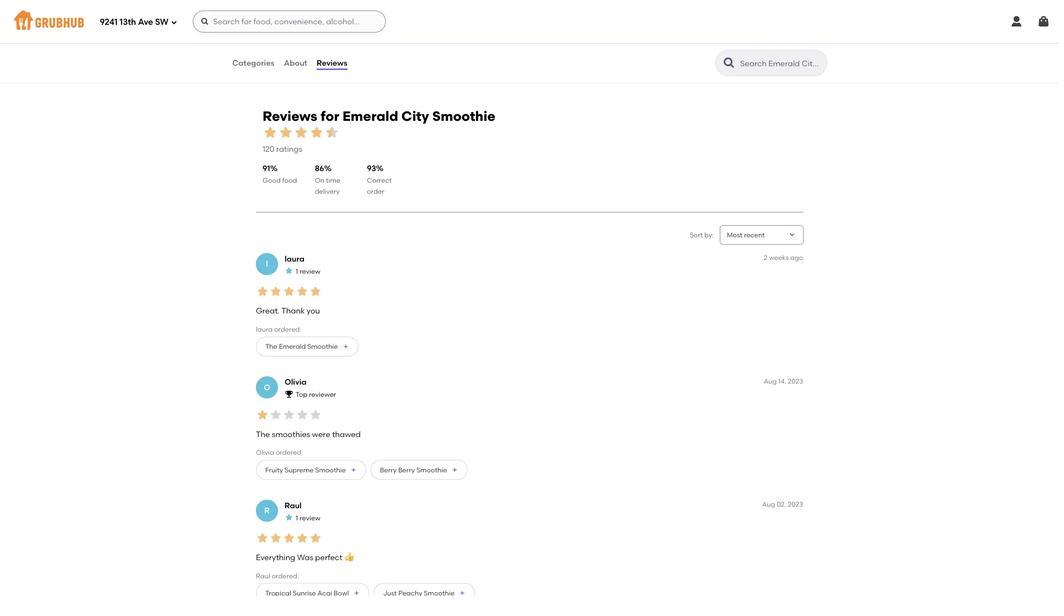 Task type: locate. For each thing, give the bounding box(es) containing it.
review for laura
[[300, 267, 321, 275]]

1 horizontal spatial delivery
[[315, 187, 340, 195]]

1 for raul
[[296, 514, 298, 522]]

l
[[266, 259, 268, 269]]

ordered: down great. thank you
[[274, 325, 302, 333]]

ratings right 120
[[276, 144, 302, 153]]

categories button
[[232, 43, 275, 83]]

1 review
[[296, 267, 321, 275], [296, 514, 321, 522]]

aug 14, 2023
[[764, 377, 804, 385]]

1 vertical spatial emerald
[[279, 342, 306, 350]]

fruity supreme smoothie button
[[256, 460, 366, 480]]

the inside button
[[265, 342, 278, 350]]

by:
[[705, 231, 714, 239]]

emerald down laura ordered:
[[279, 342, 306, 350]]

1 review for laura
[[296, 267, 321, 275]]

30–45 min $5.49 delivery
[[248, 14, 291, 31]]

2023
[[788, 377, 804, 385], [788, 500, 804, 508]]

1 vertical spatial reviews
[[263, 108, 318, 124]]

Search Emerald City Smoothie search field
[[740, 58, 824, 68]]

2 weeks ago
[[764, 254, 804, 262]]

1 1 from the top
[[296, 267, 298, 275]]

1 right l
[[296, 267, 298, 275]]

1 horizontal spatial emerald
[[343, 108, 399, 124]]

reviews right about
[[317, 58, 348, 68]]

2
[[764, 254, 768, 262]]

0 horizontal spatial raul
[[256, 572, 270, 580]]

laura down great.
[[256, 325, 273, 333]]

review up the was
[[300, 514, 321, 522]]

93
[[367, 164, 376, 173]]

1 horizontal spatial svg image
[[1038, 15, 1051, 28]]

reviews for reviews
[[317, 58, 348, 68]]

sort by:
[[690, 231, 714, 239]]

plus icon image inside 'the emerald smoothie' button
[[343, 343, 349, 350]]

everything was perfect 👍
[[256, 553, 352, 562]]

reviews
[[317, 58, 348, 68], [263, 108, 318, 124]]

aug
[[764, 377, 777, 385], [763, 500, 776, 508]]

emerald inside button
[[279, 342, 306, 350]]

0 vertical spatial ordered:
[[274, 325, 302, 333]]

1 vertical spatial ratings
[[276, 144, 302, 153]]

0 vertical spatial delivery
[[266, 23, 291, 31]]

1 svg image from the left
[[1011, 15, 1024, 28]]

1 berry from the left
[[380, 466, 397, 474]]

ratings right 11
[[391, 25, 417, 35]]

93 correct order
[[367, 164, 392, 195]]

2 1 review from the top
[[296, 514, 321, 522]]

11 ratings
[[384, 25, 417, 35]]

1 vertical spatial 1
[[296, 514, 298, 522]]

o
[[264, 383, 270, 392]]

emerald
[[343, 108, 399, 124], [279, 342, 306, 350]]

1 review from the top
[[300, 267, 321, 275]]

1 vertical spatial ordered:
[[276, 448, 303, 456]]

1 vertical spatial the
[[256, 430, 270, 439]]

most recent
[[727, 231, 765, 239]]

0 vertical spatial aug
[[764, 377, 777, 385]]

the emerald smoothie
[[265, 342, 338, 350]]

1 2023 from the top
[[788, 377, 804, 385]]

9241 13th ave sw
[[100, 17, 169, 27]]

aug 02, 2023
[[763, 500, 804, 508]]

laura ordered:
[[256, 325, 302, 333]]

delivery inside 86 on time delivery
[[315, 187, 340, 195]]

great. thank you
[[256, 306, 320, 316]]

aug left 14, in the bottom right of the page
[[764, 377, 777, 385]]

on
[[315, 176, 325, 184]]

olivia up the "top" at bottom
[[285, 377, 307, 387]]

plus icon image
[[343, 343, 349, 350], [350, 467, 357, 473], [452, 467, 458, 473], [354, 590, 360, 596], [459, 590, 466, 596]]

min
[[269, 14, 281, 22]]

the up olivia  ordered:
[[256, 430, 270, 439]]

1 vertical spatial review
[[300, 514, 321, 522]]

smoothie
[[433, 108, 496, 124], [308, 342, 338, 350], [315, 466, 346, 474], [417, 466, 447, 474]]

r
[[265, 506, 270, 515]]

delivery
[[266, 23, 291, 31], [315, 187, 340, 195]]

olivia for olivia
[[285, 377, 307, 387]]

main navigation navigation
[[0, 0, 1060, 43]]

time
[[326, 176, 341, 184]]

Sort by: field
[[727, 230, 765, 240]]

raul for raul
[[285, 500, 302, 510]]

0 horizontal spatial delivery
[[266, 23, 291, 31]]

1 vertical spatial 1 review
[[296, 514, 321, 522]]

delivery down time
[[315, 187, 340, 195]]

ordered: down everything
[[272, 572, 299, 580]]

2023 right 02,
[[788, 500, 804, 508]]

1 horizontal spatial raul
[[285, 500, 302, 510]]

0 horizontal spatial ratings
[[276, 144, 302, 153]]

1 vertical spatial aug
[[763, 500, 776, 508]]

smoothie inside button
[[315, 466, 346, 474]]

the for the smoothies were thawed
[[256, 430, 270, 439]]

smoothie for the emerald smoothie
[[308, 342, 338, 350]]

smoothie for berry berry smoothie
[[417, 466, 447, 474]]

1 for laura
[[296, 267, 298, 275]]

reviews up 120 ratings
[[263, 108, 318, 124]]

2 review from the top
[[300, 514, 321, 522]]

91 good food
[[263, 164, 297, 184]]

0 horizontal spatial emerald
[[279, 342, 306, 350]]

1 horizontal spatial ratings
[[391, 25, 417, 35]]

14,
[[779, 377, 787, 385]]

the
[[265, 342, 278, 350], [256, 430, 270, 439]]

0 horizontal spatial svg image
[[1011, 15, 1024, 28]]

ave
[[138, 17, 153, 27]]

raul down everything
[[256, 572, 270, 580]]

fruity
[[265, 466, 283, 474]]

olivia for olivia  ordered:
[[256, 448, 274, 456]]

0 vertical spatial emerald
[[343, 108, 399, 124]]

city
[[402, 108, 429, 124]]

0 vertical spatial reviews
[[317, 58, 348, 68]]

2 1 from the top
[[296, 514, 298, 522]]

2023 for everything was perfect 👍
[[788, 500, 804, 508]]

olivia  ordered:
[[256, 448, 303, 456]]

1 vertical spatial olivia
[[256, 448, 274, 456]]

0 vertical spatial laura
[[285, 254, 305, 263]]

2 berry from the left
[[398, 466, 415, 474]]

review
[[300, 267, 321, 275], [300, 514, 321, 522]]

0 vertical spatial 1
[[296, 267, 298, 275]]

2 2023 from the top
[[788, 500, 804, 508]]

0 horizontal spatial olivia
[[256, 448, 274, 456]]

1 vertical spatial 2023
[[788, 500, 804, 508]]

ordered:
[[274, 325, 302, 333], [276, 448, 303, 456], [272, 572, 299, 580]]

supreme
[[285, 466, 314, 474]]

1 horizontal spatial berry
[[398, 466, 415, 474]]

2 svg image from the left
[[1038, 15, 1051, 28]]

reviews inside button
[[317, 58, 348, 68]]

correct
[[367, 176, 392, 184]]

thawed
[[332, 430, 361, 439]]

delivery down 'min'
[[266, 23, 291, 31]]

review up you
[[300, 267, 321, 275]]

0 vertical spatial olivia
[[285, 377, 307, 387]]

ordered: for thank
[[274, 325, 302, 333]]

0 horizontal spatial berry
[[380, 466, 397, 474]]

svg image
[[1011, 15, 1024, 28], [1038, 15, 1051, 28]]

ratings
[[391, 25, 417, 35], [276, 144, 302, 153]]

1 review for raul
[[296, 514, 321, 522]]

plus icon image for fruity supreme smoothie
[[350, 467, 357, 473]]

0 horizontal spatial laura
[[256, 325, 273, 333]]

laura
[[285, 254, 305, 263], [256, 325, 273, 333]]

11
[[384, 25, 390, 35]]

delivery inside "30–45 min $5.49 delivery"
[[266, 23, 291, 31]]

120
[[263, 144, 275, 153]]

0 vertical spatial 1 review
[[296, 267, 321, 275]]

berry berry smoothie button
[[371, 460, 468, 480]]

plus icon image inside fruity supreme smoothie button
[[350, 467, 357, 473]]

0 vertical spatial raul
[[285, 500, 302, 510]]

laura for laura ordered:
[[256, 325, 273, 333]]

emerald right "for"
[[343, 108, 399, 124]]

berry berry smoothie
[[380, 466, 447, 474]]

1 right r
[[296, 514, 298, 522]]

olivia
[[285, 377, 307, 387], [256, 448, 274, 456]]

delivery for 86
[[315, 187, 340, 195]]

svg image
[[201, 17, 209, 26], [171, 19, 177, 26]]

thank
[[282, 306, 305, 316]]

2 vertical spatial ordered:
[[272, 572, 299, 580]]

0 vertical spatial review
[[300, 267, 321, 275]]

0 vertical spatial 2023
[[788, 377, 804, 385]]

0 vertical spatial ratings
[[391, 25, 417, 35]]

the down laura ordered:
[[265, 342, 278, 350]]

1 vertical spatial laura
[[256, 325, 273, 333]]

trophy icon image
[[285, 390, 294, 399]]

olivia up fruity
[[256, 448, 274, 456]]

ago
[[791, 254, 804, 262]]

star icon image
[[373, 13, 382, 22], [382, 13, 391, 22], [263, 125, 278, 140], [278, 125, 294, 140], [294, 125, 309, 140], [309, 125, 325, 140], [325, 125, 340, 140], [325, 125, 340, 140], [285, 266, 294, 275], [256, 285, 269, 298], [269, 285, 283, 298], [283, 285, 296, 298], [296, 285, 309, 298], [309, 285, 322, 298], [256, 408, 269, 421], [269, 408, 283, 421], [283, 408, 296, 421], [296, 408, 309, 421], [309, 408, 322, 421], [285, 513, 294, 522], [256, 531, 269, 545], [269, 531, 283, 545], [283, 531, 296, 545], [296, 531, 309, 545], [309, 531, 322, 545]]

raul
[[285, 500, 302, 510], [256, 572, 270, 580]]

recent
[[745, 231, 765, 239]]

plus icon image for berry berry smoothie
[[452, 467, 458, 473]]

1
[[296, 267, 298, 275], [296, 514, 298, 522]]

1 review up the was
[[296, 514, 321, 522]]

berry
[[380, 466, 397, 474], [398, 466, 415, 474]]

ratings for 11 ratings
[[391, 25, 417, 35]]

raul right r
[[285, 500, 302, 510]]

aug for the smoothies were thawed
[[764, 377, 777, 385]]

1 1 review from the top
[[296, 267, 321, 275]]

laura right l
[[285, 254, 305, 263]]

120 ratings
[[263, 144, 302, 153]]

1 horizontal spatial olivia
[[285, 377, 307, 387]]

0 vertical spatial the
[[265, 342, 278, 350]]

plus icon image inside berry berry smoothie button
[[452, 467, 458, 473]]

for
[[321, 108, 340, 124]]

1 vertical spatial delivery
[[315, 187, 340, 195]]

1 vertical spatial raul
[[256, 572, 270, 580]]

1 review up you
[[296, 267, 321, 275]]

ordered: down smoothies
[[276, 448, 303, 456]]

2023 right 14, in the bottom right of the page
[[788, 377, 804, 385]]

aug left 02,
[[763, 500, 776, 508]]

1 horizontal spatial laura
[[285, 254, 305, 263]]



Task type: describe. For each thing, give the bounding box(es) containing it.
smoothie for fruity supreme smoothie
[[315, 466, 346, 474]]

good
[[263, 176, 281, 184]]

the smoothies were thawed
[[256, 430, 361, 439]]

fruity supreme smoothie
[[265, 466, 346, 474]]

weeks
[[770, 254, 789, 262]]

order
[[367, 187, 385, 195]]

everything
[[256, 553, 295, 562]]

aug for everything was perfect 👍
[[763, 500, 776, 508]]

13th
[[120, 17, 136, 27]]

30–45
[[248, 14, 267, 22]]

most
[[727, 231, 743, 239]]

ordered: for was
[[272, 572, 299, 580]]

top
[[296, 390, 308, 398]]

delivery for 30–45
[[266, 23, 291, 31]]

plus icon image for the emerald smoothie
[[343, 343, 349, 350]]

reviewer
[[309, 390, 336, 398]]

the for the emerald smoothie
[[265, 342, 278, 350]]

0 horizontal spatial svg image
[[171, 19, 177, 26]]

86 on time delivery
[[315, 164, 341, 195]]

reviews for reviews for emerald city smoothie
[[263, 108, 318, 124]]

top reviewer
[[296, 390, 336, 398]]

you
[[307, 306, 320, 316]]

$5.49
[[248, 23, 264, 31]]

91
[[263, 164, 270, 173]]

smoothies
[[272, 430, 310, 439]]

1 horizontal spatial svg image
[[201, 17, 209, 26]]

food
[[282, 176, 297, 184]]

laura for laura
[[285, 254, 305, 263]]

ordered: for smoothies
[[276, 448, 303, 456]]

categories
[[232, 58, 275, 68]]

about
[[284, 58, 307, 68]]

raul ordered:
[[256, 572, 299, 580]]

were
[[312, 430, 330, 439]]

02,
[[777, 500, 787, 508]]

about button
[[284, 43, 308, 83]]

86
[[315, 164, 324, 173]]

ratings for 120 ratings
[[276, 144, 302, 153]]

reviews button
[[316, 43, 348, 83]]

sw
[[155, 17, 169, 27]]

reviews for emerald city smoothie
[[263, 108, 496, 124]]

2023 for the smoothies were thawed
[[788, 377, 804, 385]]

caret down icon image
[[788, 230, 797, 239]]

search icon image
[[723, 56, 736, 70]]

9241
[[100, 17, 118, 27]]

great.
[[256, 306, 280, 316]]

the emerald smoothie button
[[256, 337, 359, 356]]

👍
[[344, 553, 352, 562]]

review for raul
[[300, 514, 321, 522]]

raul for raul ordered:
[[256, 572, 270, 580]]

sort
[[690, 231, 703, 239]]

perfect
[[315, 553, 343, 562]]

Search for food, convenience, alcohol... search field
[[193, 10, 386, 33]]

was
[[297, 553, 314, 562]]



Task type: vqa. For each thing, say whether or not it's contained in the screenshot.
The Emerald Smoothie
yes



